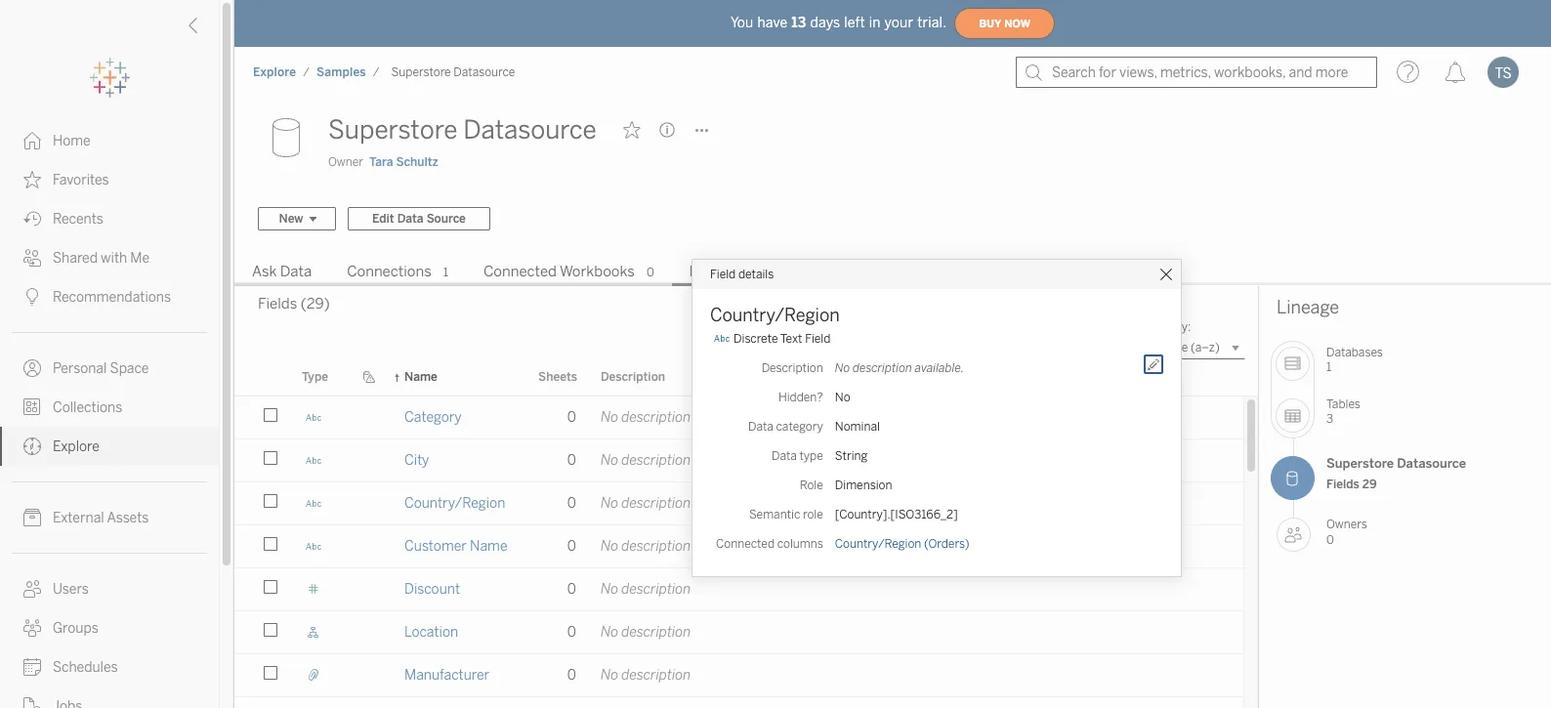 Task type: vqa. For each thing, say whether or not it's contained in the screenshot.
test
no



Task type: locate. For each thing, give the bounding box(es) containing it.
source
[[427, 212, 466, 226]]

0 for manufacturer
[[568, 667, 577, 684]]

0 vertical spatial lineage
[[690, 263, 744, 280]]

1 vertical spatial 1
[[1327, 361, 1332, 375]]

row group
[[235, 397, 1244, 708]]

0 vertical spatial discrete text field image
[[302, 409, 325, 426]]

edit
[[372, 212, 394, 226]]

lineage
[[690, 263, 744, 280], [1277, 297, 1340, 319]]

1 vertical spatial discrete text field image
[[302, 495, 325, 512]]

superstore datasource element
[[386, 65, 521, 79]]

1 vertical spatial name
[[470, 538, 508, 555]]

edit data source button
[[348, 207, 490, 231]]

1 vertical spatial datasource
[[463, 114, 597, 146]]

1 horizontal spatial lineage
[[1277, 297, 1340, 319]]

buy now
[[979, 17, 1031, 30]]

fields left 29
[[1327, 478, 1360, 492]]

0 horizontal spatial field
[[710, 267, 736, 281]]

manufacturer link
[[405, 655, 490, 697]]

1 vertical spatial connected
[[716, 537, 775, 551]]

2 / from the left
[[373, 65, 380, 79]]

1 vertical spatial lineage
[[1277, 297, 1340, 319]]

recommendations
[[53, 289, 171, 306]]

description for city
[[622, 452, 691, 469]]

1 horizontal spatial fields
[[1327, 478, 1360, 492]]

no description available.
[[835, 361, 964, 375]]

(29)
[[301, 295, 330, 313]]

tara schultz link
[[369, 153, 439, 171]]

0
[[647, 266, 654, 279], [568, 409, 577, 426], [568, 452, 577, 469], [568, 495, 577, 512], [1327, 533, 1335, 547], [568, 538, 577, 555], [568, 581, 577, 598], [568, 624, 577, 641], [568, 667, 577, 684]]

/ right 'samples' link
[[373, 65, 380, 79]]

1 horizontal spatial name
[[470, 538, 508, 555]]

0 horizontal spatial explore
[[53, 439, 100, 455]]

0 horizontal spatial name
[[405, 371, 438, 384]]

6 no description from the top
[[601, 624, 691, 641]]

1 horizontal spatial field
[[805, 332, 831, 345]]

1 vertical spatial explore link
[[0, 427, 219, 466]]

databases
[[1327, 346, 1384, 359]]

datasource inside superstore datasource fields 29
[[1398, 456, 1467, 471]]

1 horizontal spatial /
[[373, 65, 380, 79]]

semantic role
[[749, 508, 824, 521]]

left
[[845, 14, 866, 31]]

description for location
[[622, 624, 691, 641]]

0 for discount
[[568, 581, 577, 598]]

your
[[885, 14, 914, 31]]

recents link
[[0, 199, 219, 238]]

country/region inside 'superstore datasource' main content
[[405, 495, 506, 512]]

no for country/region
[[601, 495, 619, 512]]

6 row from the top
[[235, 612, 1244, 657]]

connected inside sub-spaces tab list
[[484, 263, 557, 280]]

no description for category
[[601, 409, 691, 426]]

city link
[[405, 440, 429, 482]]

owner tara schultz
[[328, 155, 439, 169]]

1 no description from the top
[[601, 409, 691, 426]]

3 row from the top
[[235, 483, 1244, 528]]

users link
[[0, 570, 219, 609]]

2 discrete text field image from the top
[[302, 495, 325, 512]]

5 row from the top
[[235, 569, 1244, 614]]

7 no description from the top
[[601, 667, 691, 684]]

discrete text field image
[[302, 452, 325, 469], [302, 495, 325, 512]]

field details
[[710, 267, 774, 281]]

name inside row
[[470, 538, 508, 555]]

4 row from the top
[[235, 526, 1244, 571]]

superstore
[[391, 65, 451, 79], [328, 114, 458, 146], [1327, 456, 1394, 471]]

field
[[710, 267, 736, 281], [805, 332, 831, 345]]

field right text
[[805, 332, 831, 345]]

datasource
[[454, 65, 515, 79], [463, 114, 597, 146], [1398, 456, 1467, 471]]

1 horizontal spatial explore link
[[252, 64, 297, 80]]

field details dialog
[[693, 259, 1181, 576]]

discrete text field image for customer name
[[302, 538, 325, 555]]

1 row from the top
[[235, 397, 1244, 442]]

2 vertical spatial superstore
[[1327, 456, 1394, 471]]

explore inside "link"
[[53, 439, 100, 455]]

string
[[835, 449, 868, 463]]

grid
[[235, 360, 1259, 708]]

explore link
[[252, 64, 297, 80], [0, 427, 219, 466]]

sensitivity
[[839, 371, 898, 384]]

description down text
[[762, 361, 824, 375]]

1 vertical spatial superstore datasource
[[328, 114, 597, 146]]

0 vertical spatial discrete text field image
[[302, 452, 325, 469]]

discrete text field image down "type"
[[302, 409, 325, 426]]

country/region up customer name
[[405, 495, 506, 512]]

1 horizontal spatial 1
[[1327, 361, 1332, 375]]

connected down semantic
[[716, 537, 775, 551]]

0 vertical spatial connected
[[484, 263, 557, 280]]

home
[[53, 133, 91, 150]]

discrete text field image
[[302, 409, 325, 426], [302, 538, 325, 555]]

0 inside owners 0
[[1327, 533, 1335, 547]]

1 vertical spatial explore
[[53, 439, 100, 455]]

databases image
[[1276, 347, 1310, 381]]

data category
[[749, 420, 824, 433]]

description inside field details dialog
[[762, 361, 824, 375]]

1 down source
[[443, 266, 449, 279]]

data right ask
[[280, 263, 312, 280]]

explore for explore
[[53, 439, 100, 455]]

country/region
[[710, 304, 840, 326], [405, 495, 506, 512], [835, 537, 922, 551]]

discount
[[405, 581, 460, 598]]

3 no description from the top
[[601, 495, 691, 512]]

no for customer name
[[601, 538, 619, 555]]

row group containing category
[[235, 397, 1244, 708]]

field left details at the top of page
[[710, 267, 736, 281]]

1 vertical spatial superstore
[[328, 114, 458, 146]]

discrete text field image down "type"
[[302, 452, 325, 469]]

/ left 'samples' link
[[303, 65, 310, 79]]

owners image
[[1277, 518, 1311, 552]]

hierarchy field image
[[302, 624, 325, 641]]

0 vertical spatial explore
[[253, 65, 296, 79]]

0 horizontal spatial 1
[[443, 266, 449, 279]]

1 discrete text field image from the top
[[302, 452, 325, 469]]

8 row from the top
[[235, 698, 1244, 708]]

connected inside field details dialog
[[716, 537, 775, 551]]

explore
[[253, 65, 296, 79], [53, 439, 100, 455]]

4 no description from the top
[[601, 538, 691, 555]]

fields
[[258, 295, 297, 313], [1327, 478, 1360, 492]]

connected for connected columns
[[716, 537, 775, 551]]

discrete text field image up "continuous number field" icon
[[302, 538, 325, 555]]

personal space
[[53, 361, 149, 377]]

7 row from the top
[[235, 655, 1244, 700]]

new
[[279, 212, 303, 226]]

navigation panel element
[[0, 59, 219, 708]]

explore link down collections
[[0, 427, 219, 466]]

data source image
[[258, 110, 317, 169]]

connected left the workbooks
[[484, 263, 557, 280]]

role
[[800, 478, 824, 492]]

sort by:
[[1148, 320, 1192, 334]]

data
[[397, 212, 424, 226], [280, 263, 312, 280], [749, 420, 774, 433], [772, 449, 797, 463]]

1 vertical spatial discrete text field image
[[302, 538, 325, 555]]

country/region (orders)
[[835, 537, 970, 551]]

lineage up discrete
[[690, 263, 744, 280]]

description for country/region
[[622, 495, 691, 512]]

you
[[731, 14, 754, 31]]

0 vertical spatial fields
[[258, 295, 297, 313]]

fields down ask data
[[258, 295, 297, 313]]

grid containing category
[[235, 360, 1259, 708]]

2 row from the top
[[235, 440, 1244, 485]]

0 horizontal spatial connected
[[484, 263, 557, 280]]

0 horizontal spatial lineage
[[690, 263, 744, 280]]

row containing country/region
[[235, 483, 1244, 528]]

tables
[[1327, 398, 1361, 411]]

0 horizontal spatial description
[[601, 371, 666, 384]]

country/region up 'discrete text field'
[[710, 304, 840, 326]]

5 no description from the top
[[601, 581, 691, 598]]

1 horizontal spatial description
[[762, 361, 824, 375]]

country/region down [country].[iso3166_2]
[[835, 537, 922, 551]]

0 vertical spatial superstore datasource
[[391, 65, 515, 79]]

row containing location
[[235, 612, 1244, 657]]

owner
[[328, 155, 364, 169]]

1 down databases
[[1327, 361, 1332, 375]]

explore link left 'samples' link
[[252, 64, 297, 80]]

0 for city
[[568, 452, 577, 469]]

lineage up databases image
[[1277, 297, 1340, 319]]

no for location
[[601, 624, 619, 641]]

you have 13 days left in your trial.
[[731, 14, 947, 31]]

explore down collections
[[53, 439, 100, 455]]

0 vertical spatial 1
[[443, 266, 449, 279]]

data left the category
[[749, 420, 774, 433]]

cell
[[827, 698, 1244, 708]]

groups link
[[0, 609, 219, 648]]

connections
[[347, 263, 432, 280]]

2 vertical spatial country/region
[[835, 537, 922, 551]]

1 discrete text field image from the top
[[302, 409, 325, 426]]

name
[[405, 371, 438, 384], [470, 538, 508, 555]]

sub-spaces tab list
[[235, 261, 1552, 286]]

2 discrete text field image from the top
[[302, 538, 325, 555]]

data right edit
[[397, 212, 424, 226]]

shared
[[53, 250, 98, 267]]

city
[[405, 452, 429, 469]]

/
[[303, 65, 310, 79], [373, 65, 380, 79]]

1 vertical spatial country/region
[[405, 495, 506, 512]]

type
[[800, 449, 824, 463]]

2 no description from the top
[[601, 452, 691, 469]]

discrete text field image up "continuous number field" icon
[[302, 495, 325, 512]]

1
[[443, 266, 449, 279], [1327, 361, 1332, 375]]

no
[[835, 361, 851, 375], [835, 390, 851, 404], [601, 409, 619, 426], [601, 452, 619, 469], [601, 495, 619, 512], [601, 538, 619, 555], [601, 581, 619, 598], [601, 624, 619, 641], [601, 667, 619, 684]]

1 vertical spatial fields
[[1327, 478, 1360, 492]]

0 vertical spatial explore link
[[252, 64, 297, 80]]

assets
[[107, 510, 149, 527]]

connected
[[484, 263, 557, 280], [716, 537, 775, 551]]

0 vertical spatial field
[[710, 267, 736, 281]]

workbooks
[[560, 263, 635, 280]]

name right customer
[[470, 538, 508, 555]]

0 horizontal spatial /
[[303, 65, 310, 79]]

3
[[1327, 413, 1334, 427]]

continuous number field image
[[302, 581, 325, 598]]

sheets
[[539, 371, 578, 384]]

location link
[[405, 612, 458, 654]]

external assets link
[[0, 498, 219, 537]]

name up category
[[405, 371, 438, 384]]

2 vertical spatial datasource
[[1398, 456, 1467, 471]]

superstore right 'samples' link
[[391, 65, 451, 79]]

superstore up owner tara schultz
[[328, 114, 458, 146]]

explore left 'samples' link
[[253, 65, 296, 79]]

grid inside 'superstore datasource' main content
[[235, 360, 1259, 708]]

tara
[[369, 155, 393, 169]]

1 horizontal spatial explore
[[253, 65, 296, 79]]

0 inside sub-spaces tab list
[[647, 266, 654, 279]]

1 horizontal spatial connected
[[716, 537, 775, 551]]

groups
[[53, 621, 98, 637]]

superstore up 29
[[1327, 456, 1394, 471]]

no for category
[[601, 409, 619, 426]]

0 for category
[[568, 409, 577, 426]]

description right sheets
[[601, 371, 666, 384]]

row
[[235, 397, 1244, 442], [235, 440, 1244, 485], [235, 483, 1244, 528], [235, 526, 1244, 571], [235, 569, 1244, 614], [235, 612, 1244, 657], [235, 655, 1244, 700], [235, 698, 1244, 708]]

description for discount
[[622, 581, 691, 598]]



Task type: describe. For each thing, give the bounding box(es) containing it.
trial.
[[918, 14, 947, 31]]

space
[[110, 361, 149, 377]]

buy now button
[[955, 8, 1056, 39]]

category link
[[405, 397, 462, 439]]

row group inside 'superstore datasource' main content
[[235, 397, 1244, 708]]

available.
[[915, 361, 964, 375]]

row containing manufacturer
[[235, 655, 1244, 700]]

samples link
[[316, 64, 367, 80]]

description for customer name
[[622, 538, 691, 555]]

no description for country/region
[[601, 495, 691, 512]]

description for category
[[622, 409, 691, 426]]

country/region (orders) link
[[835, 537, 970, 551]]

discrete text field
[[734, 332, 831, 345]]

data inside sub-spaces tab list
[[280, 263, 312, 280]]

role
[[803, 508, 824, 521]]

fields image
[[1271, 456, 1315, 500]]

29
[[1363, 478, 1378, 492]]

description inside field details dialog
[[853, 361, 913, 375]]

in
[[869, 14, 881, 31]]

favorites link
[[0, 160, 219, 199]]

type
[[302, 371, 328, 384]]

external assets
[[53, 510, 149, 527]]

connected columns
[[716, 537, 824, 551]]

0 for country/region
[[568, 495, 577, 512]]

0 vertical spatial superstore
[[391, 65, 451, 79]]

shared with me
[[53, 250, 150, 267]]

buy
[[979, 17, 1002, 30]]

external
[[53, 510, 104, 527]]

fields (29)
[[258, 295, 330, 313]]

shared with me link
[[0, 238, 219, 278]]

edit data source
[[372, 212, 466, 226]]

discrete date field image
[[290, 698, 337, 708]]

data inside button
[[397, 212, 424, 226]]

connected for connected workbooks
[[484, 263, 557, 280]]

customer name
[[405, 538, 508, 555]]

days
[[811, 14, 841, 31]]

explore for explore / samples /
[[253, 65, 296, 79]]

1 inside databases 1
[[1327, 361, 1332, 375]]

schedules
[[53, 660, 118, 676]]

0 vertical spatial country/region
[[710, 304, 840, 326]]

text
[[781, 332, 803, 345]]

columns
[[778, 537, 824, 551]]

owners
[[1327, 518, 1368, 532]]

users
[[53, 581, 89, 598]]

no for discount
[[601, 581, 619, 598]]

favorites
[[53, 172, 109, 189]]

me
[[130, 250, 150, 267]]

details
[[739, 267, 774, 281]]

by:
[[1174, 320, 1192, 334]]

cell inside row group
[[827, 698, 1244, 708]]

1 / from the left
[[303, 65, 310, 79]]

databases 1
[[1327, 346, 1384, 375]]

no description for location
[[601, 624, 691, 641]]

superstore datasource inside main content
[[328, 114, 597, 146]]

country/region for country/region link
[[405, 495, 506, 512]]

schedules link
[[0, 648, 219, 687]]

data type
[[772, 449, 824, 463]]

discrete
[[734, 332, 778, 345]]

connected workbooks
[[484, 263, 635, 280]]

0 horizontal spatial explore link
[[0, 427, 219, 466]]

discrete text field image for country/region
[[302, 495, 325, 512]]

samples
[[317, 65, 366, 79]]

superstore datasource fields 29
[[1327, 456, 1467, 492]]

tables 3
[[1327, 398, 1361, 427]]

superstore datasource main content
[[235, 98, 1552, 708]]

group field image
[[302, 667, 325, 684]]

no for manufacturer
[[601, 667, 619, 684]]

[country].[iso3166_2]
[[835, 508, 958, 521]]

now
[[1005, 17, 1031, 30]]

0 vertical spatial datasource
[[454, 65, 515, 79]]

data left type
[[772, 449, 797, 463]]

ask data
[[252, 263, 312, 280]]

hidden?
[[779, 390, 824, 404]]

tables image
[[1276, 399, 1310, 433]]

0 for customer name
[[568, 538, 577, 555]]

superstore inside superstore datasource fields 29
[[1327, 456, 1394, 471]]

explore / samples /
[[253, 65, 380, 79]]

(orders)
[[924, 537, 970, 551]]

home link
[[0, 121, 219, 160]]

personal space link
[[0, 349, 219, 388]]

row containing discount
[[235, 569, 1244, 614]]

0 horizontal spatial fields
[[258, 295, 297, 313]]

have
[[758, 14, 788, 31]]

personal
[[53, 361, 107, 377]]

sort
[[1148, 320, 1172, 334]]

collections
[[53, 400, 122, 416]]

lineage inside sub-spaces tab list
[[690, 263, 744, 280]]

row containing city
[[235, 440, 1244, 485]]

0 for location
[[568, 624, 577, 641]]

main navigation. press the up and down arrow keys to access links. element
[[0, 121, 219, 708]]

discount link
[[405, 569, 460, 611]]

0 vertical spatial name
[[405, 371, 438, 384]]

with
[[101, 250, 127, 267]]

no description for city
[[601, 452, 691, 469]]

no description for discount
[[601, 581, 691, 598]]

row containing customer name
[[235, 526, 1244, 571]]

category
[[405, 409, 462, 426]]

no for city
[[601, 452, 619, 469]]

country/region link
[[405, 483, 506, 525]]

customer
[[405, 538, 467, 555]]

no description for manufacturer
[[601, 667, 691, 684]]

1 inside sub-spaces tab list
[[443, 266, 449, 279]]

description inside 'grid'
[[601, 371, 666, 384]]

owners 0
[[1327, 518, 1368, 547]]

country/region for country/region (orders)
[[835, 537, 922, 551]]

recommendations link
[[0, 278, 219, 317]]

customer name link
[[405, 526, 508, 568]]

description for manufacturer
[[622, 667, 691, 684]]

1 vertical spatial field
[[805, 332, 831, 345]]

semantic
[[749, 508, 801, 521]]

ask
[[252, 263, 277, 280]]

13
[[792, 14, 807, 31]]

new button
[[258, 207, 336, 231]]

discrete text field image for category
[[302, 409, 325, 426]]

manufacturer
[[405, 667, 490, 684]]

Search text field
[[952, 336, 1135, 360]]

category
[[776, 420, 824, 433]]

fields inside superstore datasource fields 29
[[1327, 478, 1360, 492]]

recents
[[53, 211, 103, 228]]

location
[[405, 624, 458, 641]]

row containing category
[[235, 397, 1244, 442]]

discrete text field image for city
[[302, 452, 325, 469]]

schultz
[[396, 155, 439, 169]]

no description for customer name
[[601, 538, 691, 555]]



